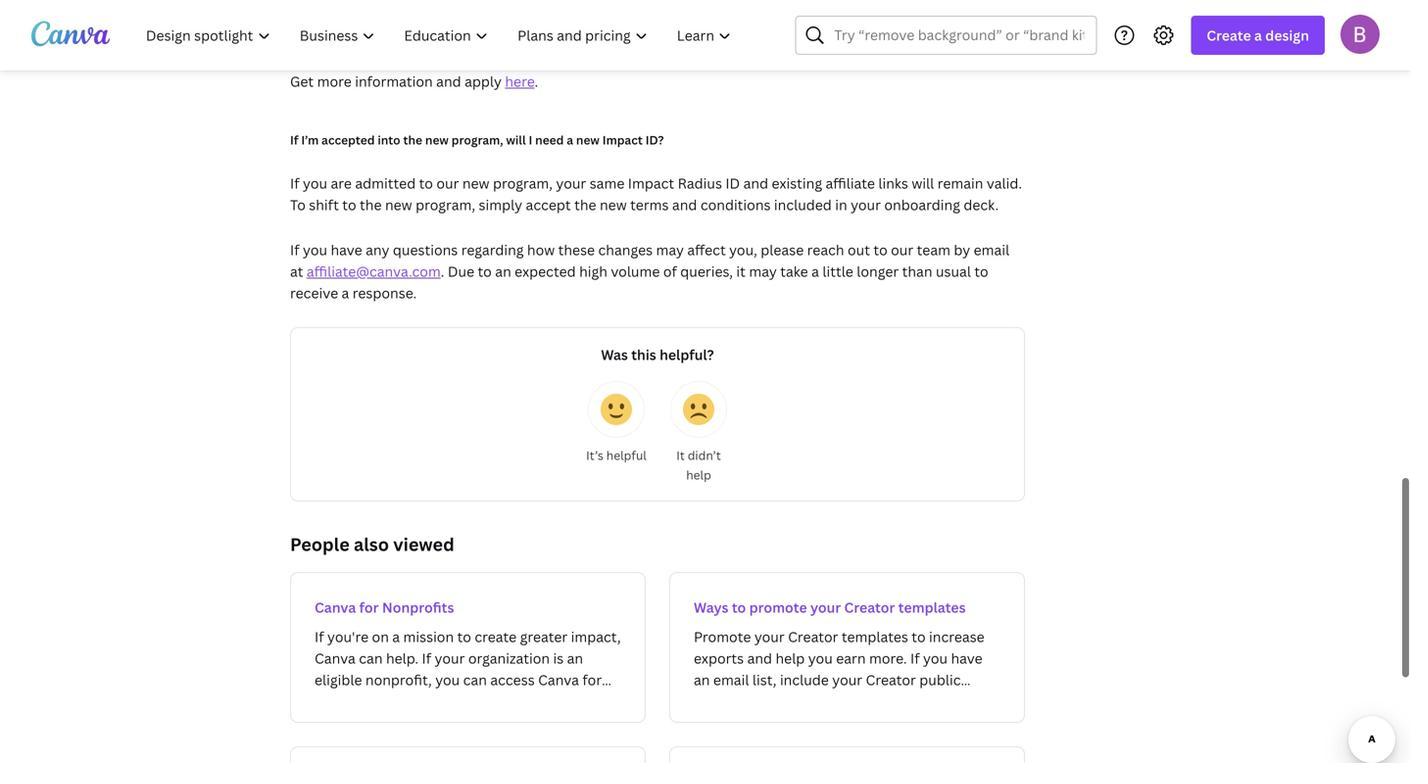 Task type: describe. For each thing, give the bounding box(es) containing it.
design
[[1266, 26, 1310, 45]]

impact inside 'if you are admitted to our new program, your same impact radius id and existing affiliate links will remain valid. to shift to the new program, simply accept the new terms and conditions included in your onboarding deck.'
[[628, 174, 675, 193]]

here
[[505, 72, 535, 91]]

here link
[[505, 72, 535, 91]]

please
[[761, 241, 804, 259]]

. due to an expected high volume of queries, it may take a little longer than usual to receive a response.
[[290, 262, 989, 302]]

was
[[601, 346, 628, 364]]

to right 'admitted'
[[419, 174, 433, 193]]

2 vertical spatial your
[[811, 598, 841, 617]]

this
[[632, 346, 657, 364]]

new down 'admitted'
[[385, 196, 412, 214]]

for
[[359, 598, 379, 617]]

take
[[781, 262, 809, 281]]

shift
[[309, 196, 339, 214]]

if for if you have any questions regarding how these changes may affect you, please reach out to our team by email at
[[290, 241, 300, 259]]

of
[[664, 262, 677, 281]]

these
[[558, 241, 595, 259]]

was this helpful?
[[601, 346, 714, 364]]

new right into
[[425, 132, 449, 148]]

longer
[[857, 262, 899, 281]]

viewed
[[393, 533, 455, 557]]

affiliate
[[826, 174, 875, 193]]

included
[[774, 196, 832, 214]]

if for if i'm accepted into the new program, will i need a new impact id?
[[290, 132, 298, 148]]

conditions
[[701, 196, 771, 214]]

may inside . due to an expected high volume of queries, it may take a little longer than usual to receive a response.
[[749, 262, 777, 281]]

you for at
[[303, 241, 327, 259]]

terms
[[630, 196, 669, 214]]

didn't
[[688, 448, 721, 464]]

helpful?
[[660, 346, 714, 364]]

by
[[954, 241, 971, 259]]

1 vertical spatial and
[[744, 174, 769, 193]]

1 vertical spatial program,
[[493, 174, 553, 193]]

an
[[495, 262, 511, 281]]

create a design
[[1207, 26, 1310, 45]]

if you have any questions regarding how these changes may affect you, please reach out to our team by email at
[[290, 241, 1010, 281]]

a right take
[[812, 262, 820, 281]]

create a design button
[[1191, 16, 1325, 55]]

0 horizontal spatial the
[[360, 196, 382, 214]]

0 horizontal spatial your
[[556, 174, 586, 193]]

links
[[879, 174, 909, 193]]

canva for nonprofits
[[315, 598, 454, 617]]

1 horizontal spatial the
[[403, 132, 423, 148]]

new up the simply
[[463, 174, 490, 193]]

deck.
[[964, 196, 999, 214]]

0 horizontal spatial and
[[436, 72, 461, 91]]

0 vertical spatial program,
[[452, 132, 503, 148]]

Try "remove background" or "brand kit" search field
[[835, 17, 1085, 54]]

canva
[[315, 598, 356, 617]]

i'm
[[301, 132, 319, 148]]

0 vertical spatial will
[[506, 132, 526, 148]]

response.
[[353, 284, 417, 302]]

simply
[[479, 196, 523, 214]]

nonprofits
[[382, 598, 454, 617]]

it
[[737, 262, 746, 281]]

templates
[[899, 598, 966, 617]]

create
[[1207, 26, 1252, 45]]

need
[[535, 132, 564, 148]]

changes
[[599, 241, 653, 259]]

it didn't help
[[677, 448, 721, 483]]

people also viewed
[[290, 533, 455, 557]]



Task type: vqa. For each thing, say whether or not it's contained in the screenshot.
need
yes



Task type: locate. For each thing, give the bounding box(es) containing it.
our up than at right
[[891, 241, 914, 259]]

will
[[506, 132, 526, 148], [912, 174, 935, 193]]

0 horizontal spatial may
[[656, 241, 684, 259]]

you up at
[[303, 241, 327, 259]]

apply
[[465, 72, 502, 91]]

2 you from the top
[[303, 241, 327, 259]]

1 vertical spatial impact
[[628, 174, 675, 193]]

your left creator
[[811, 598, 841, 617]]

and down radius
[[672, 196, 697, 214]]

program, up the simply
[[493, 174, 553, 193]]

0 vertical spatial .
[[535, 72, 538, 91]]

may inside if you have any questions regarding how these changes may affect you, please reach out to our team by email at
[[656, 241, 684, 259]]

how
[[527, 241, 555, 259]]

are
[[331, 174, 352, 193]]

you for to
[[303, 174, 327, 193]]

1 if from the top
[[290, 132, 298, 148]]

id?
[[646, 132, 664, 148]]

to down are
[[342, 196, 356, 214]]

0 horizontal spatial will
[[506, 132, 526, 148]]

if i'm accepted into the new program, will i need a new impact id?
[[290, 132, 664, 148]]

volume
[[611, 262, 660, 281]]

1 horizontal spatial may
[[749, 262, 777, 281]]

reach
[[807, 241, 845, 259]]

it
[[677, 448, 685, 464]]

0 vertical spatial may
[[656, 241, 684, 259]]

canva for nonprofits link
[[290, 573, 646, 723]]

2 horizontal spatial your
[[851, 196, 881, 214]]

our down if i'm accepted into the new program, will i need a new impact id?
[[437, 174, 459, 193]]

will inside 'if you are admitted to our new program, your same impact radius id and existing affiliate links will remain valid. to shift to the new program, simply accept the new terms and conditions included in your onboarding deck.'
[[912, 174, 935, 193]]

accept
[[526, 196, 571, 214]]

existing
[[772, 174, 823, 193]]

0 vertical spatial impact
[[603, 132, 643, 148]]

ways to promote your creator templates link
[[670, 573, 1025, 723]]

program, left 'i' on the left
[[452, 132, 503, 148]]

onboarding
[[885, 196, 961, 214]]

0 vertical spatial and
[[436, 72, 461, 91]]

in
[[835, 196, 848, 214]]

usual
[[936, 262, 971, 281]]

information
[[355, 72, 433, 91]]

to inside if you have any questions regarding how these changes may affect you, please reach out to our team by email at
[[874, 241, 888, 259]]

to down the email
[[975, 262, 989, 281]]

may up of
[[656, 241, 684, 259]]

1 horizontal spatial will
[[912, 174, 935, 193]]

help
[[686, 467, 712, 483]]

if inside 'if you are admitted to our new program, your same impact radius id and existing affiliate links will remain valid. to shift to the new program, simply accept the new terms and conditions included in your onboarding deck.'
[[290, 174, 300, 193]]

affiliate@canva.com link
[[307, 262, 441, 281]]

program,
[[452, 132, 503, 148], [493, 174, 553, 193], [416, 196, 476, 214]]

1 vertical spatial your
[[851, 196, 881, 214]]

1 you from the top
[[303, 174, 327, 193]]

1 horizontal spatial and
[[672, 196, 697, 214]]

valid.
[[987, 174, 1023, 193]]

1 horizontal spatial .
[[535, 72, 538, 91]]

our
[[437, 174, 459, 193], [891, 241, 914, 259]]

than
[[903, 262, 933, 281]]

into
[[378, 132, 401, 148]]

0 horizontal spatial our
[[437, 174, 459, 193]]

email
[[974, 241, 1010, 259]]

a right receive
[[342, 284, 349, 302]]

due
[[448, 262, 475, 281]]

will up onboarding
[[912, 174, 935, 193]]

3 if from the top
[[290, 241, 300, 259]]

the
[[403, 132, 423, 148], [360, 196, 382, 214], [575, 196, 597, 214]]

if up at
[[290, 241, 300, 259]]

it's helpful
[[586, 448, 647, 464]]

the down 'admitted'
[[360, 196, 382, 214]]

id
[[726, 174, 740, 193]]

a
[[1255, 26, 1263, 45], [567, 132, 574, 148], [812, 262, 820, 281], [342, 284, 349, 302]]

radius
[[678, 174, 722, 193]]

.
[[535, 72, 538, 91], [441, 262, 445, 281]]

2 vertical spatial program,
[[416, 196, 476, 214]]

you inside if you have any questions regarding how these changes may affect you, please reach out to our team by email at
[[303, 241, 327, 259]]

may right it
[[749, 262, 777, 281]]

it's
[[586, 448, 604, 464]]

1 horizontal spatial your
[[811, 598, 841, 617]]

if left i'm
[[290, 132, 298, 148]]

a left 'design'
[[1255, 26, 1263, 45]]

your right in
[[851, 196, 881, 214]]

2 horizontal spatial the
[[575, 196, 597, 214]]

our inside 'if you are admitted to our new program, your same impact radius id and existing affiliate links will remain valid. to shift to the new program, simply accept the new terms and conditions included in your onboarding deck.'
[[437, 174, 459, 193]]

also
[[354, 533, 389, 557]]

if you are admitted to our new program, your same impact radius id and existing affiliate links will remain valid. to shift to the new program, simply accept the new terms and conditions included in your onboarding deck.
[[290, 174, 1023, 214]]

the down "same"
[[575, 196, 597, 214]]

to
[[290, 196, 306, 214]]

affect
[[688, 241, 726, 259]]

any
[[366, 241, 390, 259]]

impact up terms
[[628, 174, 675, 193]]

if up to
[[290, 174, 300, 193]]

may
[[656, 241, 684, 259], [749, 262, 777, 281]]

a inside dropdown button
[[1255, 26, 1263, 45]]

2 vertical spatial and
[[672, 196, 697, 214]]

. left due on the top of the page
[[441, 262, 445, 281]]

1 vertical spatial may
[[749, 262, 777, 281]]

at
[[290, 262, 303, 281]]

impact
[[603, 132, 643, 148], [628, 174, 675, 193]]

and right id
[[744, 174, 769, 193]]

1 vertical spatial will
[[912, 174, 935, 193]]

get more information and apply here .
[[290, 72, 538, 91]]

. inside . due to an expected high volume of queries, it may take a little longer than usual to receive a response.
[[441, 262, 445, 281]]

have
[[331, 241, 362, 259]]

your
[[556, 174, 586, 193], [851, 196, 881, 214], [811, 598, 841, 617]]

if for if you are admitted to our new program, your same impact radius id and existing affiliate links will remain valid. to shift to the new program, simply accept the new terms and conditions included in your onboarding deck.
[[290, 174, 300, 193]]

regarding
[[461, 241, 524, 259]]

new right need
[[576, 132, 600, 148]]

to right ways
[[732, 598, 746, 617]]

to right out
[[874, 241, 888, 259]]

creator
[[845, 598, 895, 617]]

questions
[[393, 241, 458, 259]]

promote
[[750, 598, 807, 617]]

0 vertical spatial your
[[556, 174, 586, 193]]

remain
[[938, 174, 984, 193]]

if
[[290, 132, 298, 148], [290, 174, 300, 193], [290, 241, 300, 259]]

affiliate@canva.com
[[307, 262, 441, 281]]

top level navigation element
[[133, 16, 748, 55]]

little
[[823, 262, 854, 281]]

bob builder image
[[1341, 14, 1380, 54]]

will left 'i' on the left
[[506, 132, 526, 148]]

1 horizontal spatial our
[[891, 241, 914, 259]]

new down "same"
[[600, 196, 627, 214]]

new
[[425, 132, 449, 148], [576, 132, 600, 148], [463, 174, 490, 193], [385, 196, 412, 214], [600, 196, 627, 214]]

0 vertical spatial you
[[303, 174, 327, 193]]

our inside if you have any questions regarding how these changes may affect you, please reach out to our team by email at
[[891, 241, 914, 259]]

ways to promote your creator templates
[[694, 598, 966, 617]]

1 vertical spatial .
[[441, 262, 445, 281]]

1 vertical spatial if
[[290, 174, 300, 193]]

to left an
[[478, 262, 492, 281]]

you,
[[729, 241, 758, 259]]

. right apply
[[535, 72, 538, 91]]

you up "shift" in the left top of the page
[[303, 174, 327, 193]]

admitted
[[355, 174, 416, 193]]

0 horizontal spatial .
[[441, 262, 445, 281]]

0 vertical spatial if
[[290, 132, 298, 148]]

program, up questions
[[416, 196, 476, 214]]

a right need
[[567, 132, 574, 148]]

receive
[[290, 284, 338, 302]]

more
[[317, 72, 352, 91]]

and
[[436, 72, 461, 91], [744, 174, 769, 193], [672, 196, 697, 214]]

2 vertical spatial if
[[290, 241, 300, 259]]

your up accept
[[556, 174, 586, 193]]

accepted
[[322, 132, 375, 148]]

helpful
[[607, 448, 647, 464]]

0 vertical spatial our
[[437, 174, 459, 193]]

same
[[590, 174, 625, 193]]

the right into
[[403, 132, 423, 148]]

1 vertical spatial our
[[891, 241, 914, 259]]

2 horizontal spatial and
[[744, 174, 769, 193]]

high
[[579, 262, 608, 281]]

😔 image
[[683, 394, 715, 425]]

1 vertical spatial you
[[303, 241, 327, 259]]

queries,
[[681, 262, 733, 281]]

ways
[[694, 598, 729, 617]]

you inside 'if you are admitted to our new program, your same impact radius id and existing affiliate links will remain valid. to shift to the new program, simply accept the new terms and conditions included in your onboarding deck.'
[[303, 174, 327, 193]]

team
[[917, 241, 951, 259]]

i
[[529, 132, 533, 148]]

you
[[303, 174, 327, 193], [303, 241, 327, 259]]

get
[[290, 72, 314, 91]]

impact left id?
[[603, 132, 643, 148]]

2 if from the top
[[290, 174, 300, 193]]

🙂 image
[[601, 394, 632, 425]]

out
[[848, 241, 871, 259]]

if inside if you have any questions regarding how these changes may affect you, please reach out to our team by email at
[[290, 241, 300, 259]]

and left apply
[[436, 72, 461, 91]]

expected
[[515, 262, 576, 281]]

people
[[290, 533, 350, 557]]



